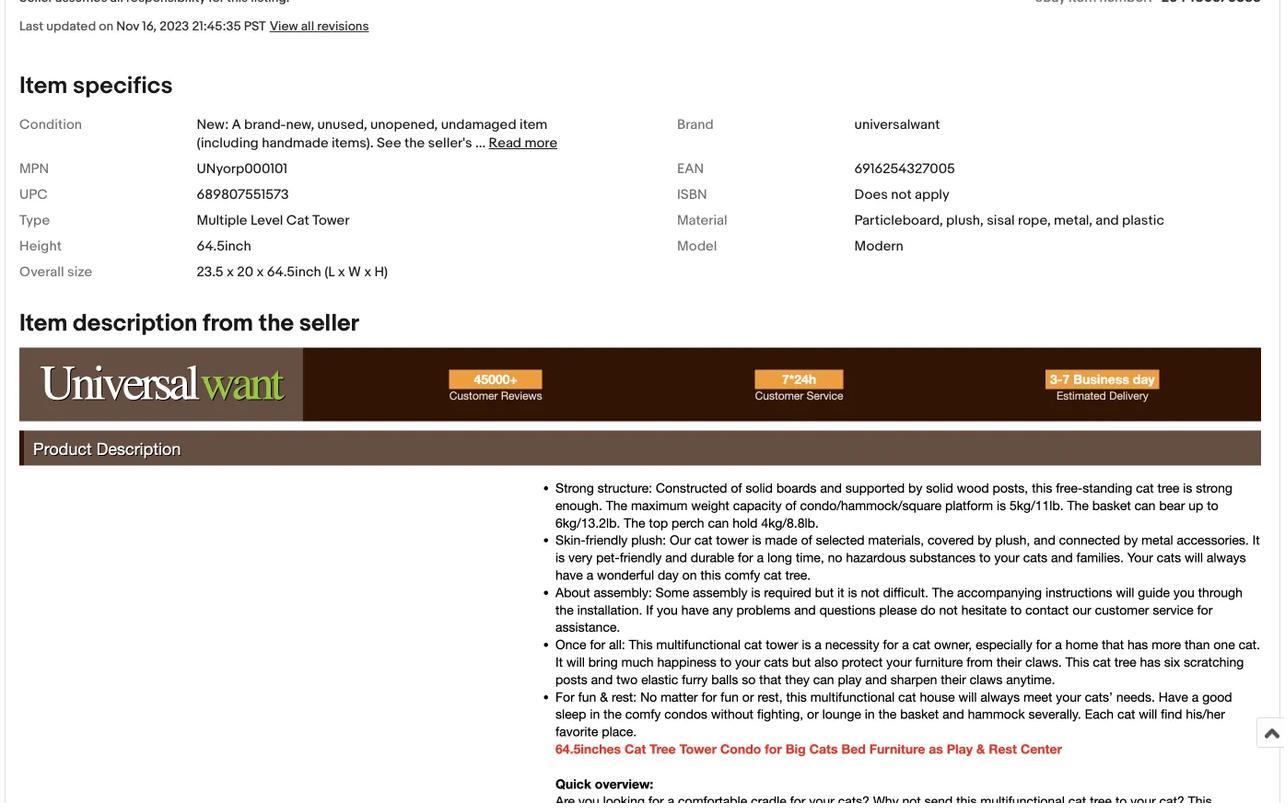 Task type: locate. For each thing, give the bounding box(es) containing it.
isbn
[[677, 186, 707, 203]]

item up "condition"
[[19, 72, 68, 100]]

mpn
[[19, 161, 49, 177]]

0 vertical spatial the
[[404, 135, 425, 151]]

specifics
[[73, 72, 173, 100]]

read more button
[[489, 135, 557, 151]]

21:45:35
[[192, 19, 241, 34]]

1 item from the top
[[19, 72, 68, 100]]

overall size
[[19, 264, 92, 280]]

particleboard,
[[854, 212, 943, 229]]

1 vertical spatial 64.5inch
[[267, 264, 321, 280]]

cat
[[286, 212, 309, 229]]

read more
[[489, 135, 557, 151]]

apply
[[915, 186, 949, 203]]

1 vertical spatial the
[[259, 309, 294, 338]]

...
[[475, 135, 486, 151]]

level
[[250, 212, 283, 229]]

revisions
[[317, 19, 369, 34]]

the
[[404, 135, 425, 151], [259, 309, 294, 338]]

plush,
[[946, 212, 984, 229]]

item specifics
[[19, 72, 173, 100]]

x left 20
[[227, 264, 234, 280]]

not
[[891, 186, 912, 203]]

x right w
[[364, 264, 371, 280]]

item for item specifics
[[19, 72, 68, 100]]

item
[[520, 116, 547, 133]]

x right 20
[[256, 264, 264, 280]]

23.5 x 20 x 64.5inch (l x w x h)
[[197, 264, 388, 280]]

updated
[[46, 19, 96, 34]]

2 item from the top
[[19, 309, 68, 338]]

particleboard, plush, sisal rope, metal, and plastic
[[854, 212, 1164, 229]]

rope,
[[1018, 212, 1051, 229]]

item down overall
[[19, 309, 68, 338]]

1 x from the left
[[227, 264, 234, 280]]

item
[[19, 72, 68, 100], [19, 309, 68, 338]]

a
[[232, 116, 241, 133]]

handmade
[[262, 135, 328, 151]]

1 vertical spatial item
[[19, 309, 68, 338]]

0 vertical spatial item
[[19, 72, 68, 100]]

1 horizontal spatial the
[[404, 135, 425, 151]]

more
[[525, 135, 557, 151]]

does
[[854, 186, 888, 203]]

0 horizontal spatial 64.5inch
[[197, 238, 251, 255]]

new:
[[197, 116, 229, 133]]

64.5inch down multiple
[[197, 238, 251, 255]]

the right from on the left top of page
[[259, 309, 294, 338]]

23.5
[[197, 264, 224, 280]]

does not apply
[[854, 186, 949, 203]]

on
[[99, 19, 113, 34]]

(l
[[324, 264, 335, 280]]

size
[[67, 264, 92, 280]]

x right (l
[[338, 264, 345, 280]]

multiple
[[197, 212, 247, 229]]

item for item description from the seller
[[19, 309, 68, 338]]

sisal
[[987, 212, 1015, 229]]

1 horizontal spatial 64.5inch
[[267, 264, 321, 280]]

pst
[[244, 19, 266, 34]]

16,
[[142, 19, 157, 34]]

see
[[377, 135, 401, 151]]

x
[[227, 264, 234, 280], [256, 264, 264, 280], [338, 264, 345, 280], [364, 264, 371, 280]]

nov
[[116, 19, 139, 34]]

0 vertical spatial 64.5inch
[[197, 238, 251, 255]]

20
[[237, 264, 253, 280]]

unused,
[[317, 116, 367, 133]]

64.5inch left (l
[[267, 264, 321, 280]]

seller
[[299, 309, 359, 338]]

3 x from the left
[[338, 264, 345, 280]]

64.5inch
[[197, 238, 251, 255], [267, 264, 321, 280]]

description
[[73, 309, 197, 338]]

ean
[[677, 161, 704, 177]]

the down unopened,
[[404, 135, 425, 151]]

read
[[489, 135, 521, 151]]



Task type: vqa. For each thing, say whether or not it's contained in the screenshot.
But
no



Task type: describe. For each thing, give the bounding box(es) containing it.
689807551573
[[197, 186, 289, 203]]

multiple level cat tower
[[197, 212, 350, 229]]

material
[[677, 212, 727, 229]]

model
[[677, 238, 717, 255]]

6916254327005
[[854, 161, 955, 177]]

w
[[348, 264, 361, 280]]

last
[[19, 19, 43, 34]]

items).
[[332, 135, 374, 151]]

metal,
[[1054, 212, 1092, 229]]

0 horizontal spatial the
[[259, 309, 294, 338]]

from
[[203, 309, 253, 338]]

condition
[[19, 116, 82, 133]]

unyorp000101
[[197, 161, 287, 177]]

tower
[[312, 212, 350, 229]]

brand-
[[244, 116, 286, 133]]

2023
[[159, 19, 189, 34]]

h)
[[374, 264, 388, 280]]

type
[[19, 212, 50, 229]]

view all revisions link
[[266, 18, 369, 34]]

and
[[1096, 212, 1119, 229]]

view
[[270, 19, 298, 34]]

upc
[[19, 186, 48, 203]]

height
[[19, 238, 62, 255]]

brand
[[677, 116, 714, 133]]

plastic
[[1122, 212, 1164, 229]]

last updated on nov 16, 2023 21:45:35 pst view all revisions
[[19, 19, 369, 34]]

modern
[[854, 238, 903, 255]]

undamaged
[[441, 116, 516, 133]]

unopened,
[[370, 116, 438, 133]]

all
[[301, 19, 314, 34]]

universalwant
[[854, 116, 940, 133]]

seller's
[[428, 135, 472, 151]]

the inside new: a brand-new, unused, unopened, undamaged item (including handmade items). see the seller's ...
[[404, 135, 425, 151]]

4 x from the left
[[364, 264, 371, 280]]

(including
[[197, 135, 259, 151]]

new: a brand-new, unused, unopened, undamaged item (including handmade items). see the seller's ...
[[197, 116, 547, 151]]

item description from the seller
[[19, 309, 359, 338]]

new,
[[286, 116, 314, 133]]

2 x from the left
[[256, 264, 264, 280]]

overall
[[19, 264, 64, 280]]



